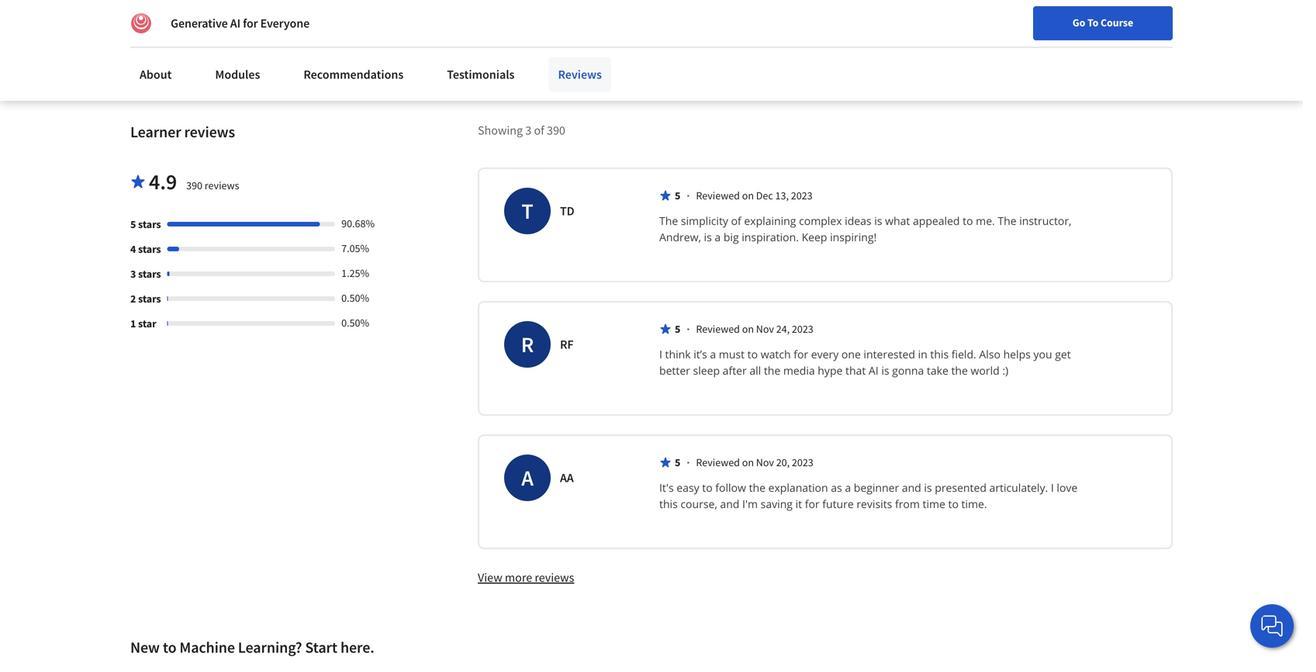 Task type: vqa. For each thing, say whether or not it's contained in the screenshot.
Bob Builder popup button
no



Task type: locate. For each thing, give the bounding box(es) containing it.
i left love
[[1051, 480, 1054, 495]]

390 right the showing
[[547, 122, 566, 138]]

2 stars from the top
[[138, 242, 161, 256]]

is down interested
[[882, 363, 890, 378]]

0 horizontal spatial the
[[660, 213, 678, 228]]

a right it's
[[710, 347, 716, 362]]

0 vertical spatial 2023
[[791, 188, 813, 202]]

0 vertical spatial a
[[715, 230, 721, 244]]

ai
[[230, 16, 241, 31], [869, 363, 879, 378]]

interested
[[864, 347, 916, 362]]

2 vertical spatial reviews
[[535, 570, 575, 585]]

nov left 24,
[[756, 322, 774, 336]]

after
[[723, 363, 747, 378]]

to
[[1088, 16, 1099, 29]]

of right the showing
[[534, 122, 545, 138]]

of inside the simplicity of explaining complex ideas is what appealed to me. the instructor, andrew, is a big inspiration. keep inspiring!
[[731, 213, 742, 228]]

rf
[[560, 337, 574, 352]]

5 up andrew, in the right top of the page
[[675, 188, 681, 202]]

1 vertical spatial ai
[[869, 363, 879, 378]]

390
[[547, 122, 566, 138], [186, 178, 203, 192]]

2 on from the top
[[742, 322, 754, 336]]

big
[[724, 230, 739, 244]]

reviewed for r
[[696, 322, 740, 336]]

reviews link
[[549, 57, 611, 92]]

1 vertical spatial a
[[710, 347, 716, 362]]

and up from at the right of the page
[[902, 480, 922, 495]]

the up i'm
[[749, 480, 766, 495]]

2 vertical spatial for
[[805, 497, 820, 511]]

and
[[902, 480, 922, 495], [720, 497, 740, 511]]

inspiring!
[[830, 230, 877, 244]]

nov for r
[[756, 322, 774, 336]]

recommendations
[[304, 67, 404, 82]]

1 vertical spatial 0.50%
[[342, 316, 369, 330]]

go to course button
[[1034, 6, 1173, 40]]

1 horizontal spatial 3
[[526, 122, 532, 138]]

1
[[130, 317, 136, 330]]

ai right that at the right of the page
[[869, 363, 879, 378]]

1 0.50% from the top
[[342, 291, 369, 305]]

stars for 5 stars
[[138, 217, 161, 231]]

reviews right 4.9
[[205, 178, 239, 192]]

the up andrew, in the right top of the page
[[660, 213, 678, 228]]

view more reviews link
[[478, 569, 575, 585]]

also
[[980, 347, 1001, 362]]

2 nov from the top
[[756, 455, 774, 469]]

5 for t
[[675, 188, 681, 202]]

the
[[764, 363, 781, 378], [952, 363, 968, 378], [749, 480, 766, 495]]

helps
[[1004, 347, 1031, 362]]

1 vertical spatial on
[[742, 322, 754, 336]]

1 horizontal spatial of
[[731, 213, 742, 228]]

390 right 4.9
[[186, 178, 203, 192]]

5 up the think
[[675, 322, 681, 336]]

every
[[812, 347, 839, 362]]

recommendations link
[[294, 57, 413, 92]]

0 horizontal spatial i
[[660, 347, 663, 362]]

start
[[305, 638, 338, 657]]

1 vertical spatial this
[[660, 497, 678, 511]]

stars
[[138, 217, 161, 231], [138, 242, 161, 256], [138, 267, 161, 281], [138, 292, 161, 306]]

2 vertical spatial a
[[845, 480, 851, 495]]

7.05%
[[342, 241, 369, 255]]

reviewed up simplicity
[[696, 188, 740, 202]]

one
[[842, 347, 861, 362]]

all
[[750, 363, 761, 378]]

i left the think
[[660, 347, 663, 362]]

stars right 2
[[138, 292, 161, 306]]

saving
[[761, 497, 793, 511]]

reviewed
[[696, 188, 740, 202], [696, 322, 740, 336], [696, 455, 740, 469]]

1 vertical spatial for
[[794, 347, 809, 362]]

1 the from the left
[[660, 213, 678, 228]]

1.25%
[[342, 266, 369, 280]]

for left everyone
[[243, 16, 258, 31]]

on up must
[[742, 322, 754, 336]]

1 vertical spatial 2023
[[792, 322, 814, 336]]

1 vertical spatial and
[[720, 497, 740, 511]]

2023
[[791, 188, 813, 202], [792, 322, 814, 336], [792, 455, 814, 469]]

0 vertical spatial nov
[[756, 322, 774, 336]]

2023 right 24,
[[792, 322, 814, 336]]

stars up the 4 stars
[[138, 217, 161, 231]]

generative ai for everyone
[[171, 16, 310, 31]]

reviews up 390 reviews
[[184, 122, 235, 142]]

4
[[130, 242, 136, 256]]

2023 right 20,
[[792, 455, 814, 469]]

a
[[522, 464, 534, 492]]

3 down "4"
[[130, 267, 136, 281]]

everyone
[[260, 16, 310, 31]]

world
[[971, 363, 1000, 378]]

0 horizontal spatial 3
[[130, 267, 136, 281]]

this up take
[[931, 347, 949, 362]]

a left big
[[715, 230, 721, 244]]

ai right 'generative'
[[230, 16, 241, 31]]

stars down the 4 stars
[[138, 267, 161, 281]]

easy
[[677, 480, 700, 495]]

you
[[1034, 347, 1053, 362]]

0 vertical spatial reviewed
[[696, 188, 740, 202]]

1 vertical spatial i
[[1051, 480, 1054, 495]]

2 reviewed from the top
[[696, 322, 740, 336]]

andrew,
[[660, 230, 701, 244]]

2023 right 13,
[[791, 188, 813, 202]]

390 reviews
[[186, 178, 239, 192]]

3 right the showing
[[526, 122, 532, 138]]

media
[[784, 363, 815, 378]]

the inside it's easy to follow the explanation as a beginner and is presented articulately. i love this course, and i'm saving it for future revisits from time to time.
[[749, 480, 766, 495]]

a right as
[[845, 480, 851, 495]]

beginner
[[854, 480, 900, 495]]

1 vertical spatial reviews
[[205, 178, 239, 192]]

3
[[526, 122, 532, 138], [130, 267, 136, 281]]

me.
[[976, 213, 996, 228]]

1 horizontal spatial 390
[[547, 122, 566, 138]]

None search field
[[221, 10, 594, 41]]

reviewed on nov 24, 2023
[[696, 322, 814, 336]]

2 vertical spatial 2023
[[792, 455, 814, 469]]

3 reviewed from the top
[[696, 455, 740, 469]]

is left what
[[875, 213, 883, 228]]

0 vertical spatial reviews
[[184, 122, 235, 142]]

revisits
[[857, 497, 893, 511]]

0 vertical spatial 0.50%
[[342, 291, 369, 305]]

0 vertical spatial ai
[[230, 16, 241, 31]]

chat with us image
[[1260, 614, 1285, 639]]

reviews right more
[[535, 570, 575, 585]]

on
[[742, 188, 754, 202], [742, 322, 754, 336], [742, 455, 754, 469]]

5
[[675, 188, 681, 202], [130, 217, 136, 231], [675, 322, 681, 336], [675, 455, 681, 469]]

1 vertical spatial of
[[731, 213, 742, 228]]

course
[[1101, 16, 1134, 29]]

1 vertical spatial nov
[[756, 455, 774, 469]]

about
[[140, 67, 172, 82]]

it's
[[694, 347, 708, 362]]

13,
[[776, 188, 789, 202]]

think
[[665, 347, 691, 362]]

0 horizontal spatial this
[[660, 497, 678, 511]]

this
[[931, 347, 949, 362], [660, 497, 678, 511]]

0 vertical spatial 3
[[526, 122, 532, 138]]

for up "media"
[[794, 347, 809, 362]]

0 horizontal spatial ai
[[230, 16, 241, 31]]

0 horizontal spatial and
[[720, 497, 740, 511]]

for right "it"
[[805, 497, 820, 511]]

0 vertical spatial of
[[534, 122, 545, 138]]

a
[[715, 230, 721, 244], [710, 347, 716, 362], [845, 480, 851, 495]]

new to machine learning? start here.
[[130, 638, 375, 657]]

about link
[[130, 57, 181, 92]]

4 stars from the top
[[138, 292, 161, 306]]

this down it's on the right bottom of the page
[[660, 497, 678, 511]]

inspiration.
[[742, 230, 799, 244]]

deeplearning.ai image
[[130, 12, 152, 34]]

5 for a
[[675, 455, 681, 469]]

r
[[521, 331, 534, 358]]

for inside it's easy to follow the explanation as a beginner and is presented articulately. i love this course, and i'm saving it for future revisits from time to time.
[[805, 497, 820, 511]]

to left me.
[[963, 213, 974, 228]]

1 nov from the top
[[756, 322, 774, 336]]

2 vertical spatial on
[[742, 455, 754, 469]]

and down follow
[[720, 497, 740, 511]]

3 stars from the top
[[138, 267, 161, 281]]

1 horizontal spatial the
[[998, 213, 1017, 228]]

0 vertical spatial i
[[660, 347, 663, 362]]

i
[[660, 347, 663, 362], [1051, 480, 1054, 495]]

stars right "4"
[[138, 242, 161, 256]]

0.50%
[[342, 291, 369, 305], [342, 316, 369, 330]]

1 reviewed from the top
[[696, 188, 740, 202]]

for
[[243, 16, 258, 31], [794, 347, 809, 362], [805, 497, 820, 511]]

1 horizontal spatial this
[[931, 347, 949, 362]]

5 up easy
[[675, 455, 681, 469]]

on left dec
[[742, 188, 754, 202]]

2 0.50% from the top
[[342, 316, 369, 330]]

1 horizontal spatial i
[[1051, 480, 1054, 495]]

show notifications image
[[1094, 19, 1113, 38]]

0 horizontal spatial of
[[534, 122, 545, 138]]

2 vertical spatial reviewed
[[696, 455, 740, 469]]

of up big
[[731, 213, 742, 228]]

reviewed up follow
[[696, 455, 740, 469]]

0 vertical spatial on
[[742, 188, 754, 202]]

3 on from the top
[[742, 455, 754, 469]]

reviews
[[184, 122, 235, 142], [205, 178, 239, 192], [535, 570, 575, 585]]

stars for 4 stars
[[138, 242, 161, 256]]

course,
[[681, 497, 718, 511]]

1 horizontal spatial and
[[902, 480, 922, 495]]

on up follow
[[742, 455, 754, 469]]

nov left 20,
[[756, 455, 774, 469]]

reviewed up must
[[696, 322, 740, 336]]

of
[[534, 122, 545, 138], [731, 213, 742, 228]]

aa
[[560, 470, 574, 486]]

0.50% for 1 star
[[342, 316, 369, 330]]

machine
[[180, 638, 235, 657]]

this inside it's easy to follow the explanation as a beginner and is presented articulately. i love this course, and i'm saving it for future revisits from time to time.
[[660, 497, 678, 511]]

1 on from the top
[[742, 188, 754, 202]]

0 vertical spatial this
[[931, 347, 949, 362]]

reviews for learner reviews
[[184, 122, 235, 142]]

20,
[[777, 455, 790, 469]]

2023 for a
[[792, 455, 814, 469]]

1 horizontal spatial ai
[[869, 363, 879, 378]]

0 horizontal spatial 390
[[186, 178, 203, 192]]

the right me.
[[998, 213, 1017, 228]]

0 vertical spatial and
[[902, 480, 922, 495]]

0 vertical spatial 390
[[547, 122, 566, 138]]

learner reviews
[[130, 122, 235, 142]]

stars for 3 stars
[[138, 267, 161, 281]]

to up the all
[[748, 347, 758, 362]]

the
[[660, 213, 678, 228], [998, 213, 1017, 228]]

1 vertical spatial 390
[[186, 178, 203, 192]]

is up time
[[925, 480, 933, 495]]

learning?
[[238, 638, 302, 657]]

sleep
[[693, 363, 720, 378]]

1 stars from the top
[[138, 217, 161, 231]]

time
[[923, 497, 946, 511]]

1 vertical spatial reviewed
[[696, 322, 740, 336]]



Task type: describe. For each thing, give the bounding box(es) containing it.
is inside it's easy to follow the explanation as a beginner and is presented articulately. i love this course, and i'm saving it for future revisits from time to time.
[[925, 480, 933, 495]]

it's easy to follow the explanation as a beginner and is presented articulately. i love this course, and i'm saving it for future revisits from time to time.
[[660, 480, 1081, 511]]

4.9
[[149, 168, 177, 195]]

complex
[[799, 213, 842, 228]]

the simplicity of explaining complex ideas is what appealed to me. the instructor, andrew, is a big inspiration. keep inspiring!
[[660, 213, 1075, 244]]

3 stars
[[130, 267, 161, 281]]

future
[[823, 497, 854, 511]]

as
[[831, 480, 843, 495]]

reviewed for t
[[696, 188, 740, 202]]

90.68%
[[342, 216, 375, 230]]

ideas
[[845, 213, 872, 228]]

explaining
[[745, 213, 797, 228]]

reviewed on nov 20, 2023
[[696, 455, 814, 469]]

2 the from the left
[[998, 213, 1017, 228]]

must
[[719, 347, 745, 362]]

it
[[796, 497, 802, 511]]

the down watch
[[764, 363, 781, 378]]

it's
[[660, 480, 674, 495]]

reviewed on dec 13, 2023
[[696, 188, 813, 202]]

time.
[[962, 497, 988, 511]]

4 stars
[[130, 242, 161, 256]]

modules
[[215, 67, 260, 82]]

english
[[1006, 17, 1044, 33]]

showing
[[478, 122, 523, 138]]

testimonials link
[[438, 57, 524, 92]]

5 for r
[[675, 322, 681, 336]]

more
[[505, 570, 532, 585]]

a inside i think it's a must to watch for every one interested in this field. also helps you get better sleep after all the media hype that ai is gonna take the world :)
[[710, 347, 716, 362]]

0 vertical spatial for
[[243, 16, 258, 31]]

0.50% for 2 stars
[[342, 291, 369, 305]]

i'm
[[743, 497, 758, 511]]

star
[[138, 317, 156, 330]]

go to course
[[1073, 16, 1134, 29]]

t
[[522, 197, 534, 225]]

go
[[1073, 16, 1086, 29]]

is inside i think it's a must to watch for every one interested in this field. also helps you get better sleep after all the media hype that ai is gonna take the world :)
[[882, 363, 890, 378]]

the down field.
[[952, 363, 968, 378]]

english button
[[978, 0, 1072, 50]]

showing 3 of 390
[[478, 122, 566, 138]]

to up 'course,'
[[703, 480, 713, 495]]

articulately.
[[990, 480, 1049, 495]]

watch
[[761, 347, 791, 362]]

reviews inside view more reviews link
[[535, 570, 575, 585]]

of for 390
[[534, 122, 545, 138]]

ai inside i think it's a must to watch for every one interested in this field. also helps you get better sleep after all the media hype that ai is gonna take the world :)
[[869, 363, 879, 378]]

learner
[[130, 122, 181, 142]]

reviewed for a
[[696, 455, 740, 469]]

2023 for t
[[791, 188, 813, 202]]

what
[[886, 213, 911, 228]]

new
[[130, 638, 160, 657]]

follow
[[716, 480, 747, 495]]

field.
[[952, 347, 977, 362]]

here.
[[341, 638, 375, 657]]

to inside i think it's a must to watch for every one interested in this field. also helps you get better sleep after all the media hype that ai is gonna take the world :)
[[748, 347, 758, 362]]

explanation
[[769, 480, 829, 495]]

of for explaining
[[731, 213, 742, 228]]

to right new
[[163, 638, 177, 657]]

1 vertical spatial 3
[[130, 267, 136, 281]]

5 stars
[[130, 217, 161, 231]]

hype
[[818, 363, 843, 378]]

i think it's a must to watch for every one interested in this field. also helps you get better sleep after all the media hype that ai is gonna take the world :)
[[660, 347, 1074, 378]]

5 up "4"
[[130, 217, 136, 231]]

a inside it's easy to follow the explanation as a beginner and is presented articulately. i love this course, and i'm saving it for future revisits from time to time.
[[845, 480, 851, 495]]

take
[[927, 363, 949, 378]]

24,
[[777, 322, 790, 336]]

love
[[1057, 480, 1078, 495]]

nov for a
[[756, 455, 774, 469]]

view more reviews
[[478, 570, 575, 585]]

presented
[[935, 480, 987, 495]]

stars for 2 stars
[[138, 292, 161, 306]]

2
[[130, 292, 136, 306]]

i inside it's easy to follow the explanation as a beginner and is presented articulately. i love this course, and i'm saving it for future revisits from time to time.
[[1051, 480, 1054, 495]]

i inside i think it's a must to watch for every one interested in this field. also helps you get better sleep after all the media hype that ai is gonna take the world :)
[[660, 347, 663, 362]]

instructor,
[[1020, 213, 1072, 228]]

that
[[846, 363, 866, 378]]

dec
[[756, 188, 774, 202]]

a inside the simplicity of explaining complex ideas is what appealed to me. the instructor, andrew, is a big inspiration. keep inspiring!
[[715, 230, 721, 244]]

td
[[560, 203, 575, 219]]

to inside the simplicity of explaining complex ideas is what appealed to me. the instructor, andrew, is a big inspiration. keep inspiring!
[[963, 213, 974, 228]]

2023 for r
[[792, 322, 814, 336]]

reviews
[[558, 67, 602, 82]]

to down presented
[[949, 497, 959, 511]]

1 star
[[130, 317, 156, 330]]

for inside i think it's a must to watch for every one interested in this field. also helps you get better sleep after all the media hype that ai is gonna take the world :)
[[794, 347, 809, 362]]

on for a
[[742, 455, 754, 469]]

this inside i think it's a must to watch for every one interested in this field. also helps you get better sleep after all the media hype that ai is gonna take the world :)
[[931, 347, 949, 362]]

better
[[660, 363, 691, 378]]

testimonials
[[447, 67, 515, 82]]

keep
[[802, 230, 828, 244]]

simplicity
[[681, 213, 729, 228]]

on for t
[[742, 188, 754, 202]]

generative
[[171, 16, 228, 31]]

:)
[[1003, 363, 1009, 378]]

view
[[478, 570, 503, 585]]

is down simplicity
[[704, 230, 712, 244]]

reviews for 390 reviews
[[205, 178, 239, 192]]

on for r
[[742, 322, 754, 336]]

2 stars
[[130, 292, 161, 306]]

from
[[896, 497, 920, 511]]

in
[[919, 347, 928, 362]]



